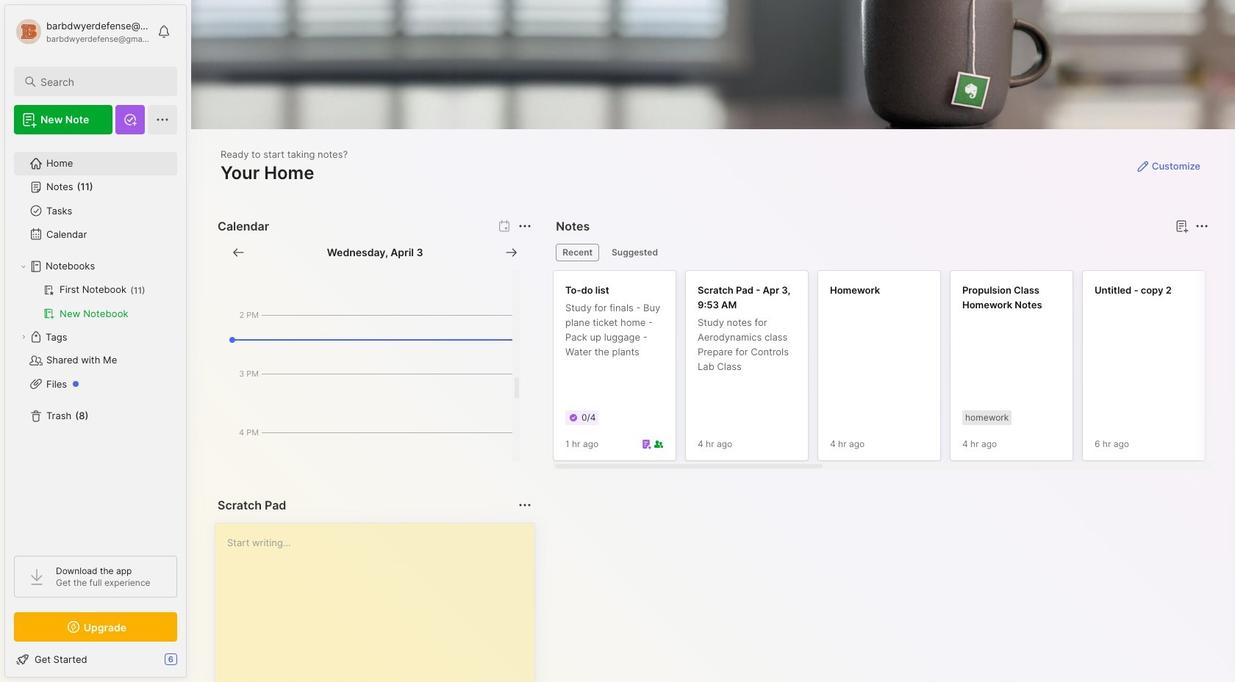 Task type: describe. For each thing, give the bounding box(es) containing it.
expand tags image
[[19, 333, 28, 342]]

1 more actions image from the top
[[516, 218, 534, 235]]

Choose date to view field
[[327, 246, 423, 260]]

2 more actions image from the top
[[516, 497, 534, 515]]

Help and Learning task checklist field
[[5, 648, 186, 672]]



Task type: vqa. For each thing, say whether or not it's contained in the screenshot.
bottom Upgrade popup button
no



Task type: locate. For each thing, give the bounding box(es) containing it.
row group
[[553, 271, 1235, 470]]

group inside tree
[[14, 279, 176, 326]]

group
[[14, 279, 176, 326]]

0 horizontal spatial tab
[[556, 244, 599, 262]]

Start writing… text field
[[227, 524, 534, 683]]

Account field
[[14, 17, 150, 46]]

Search text field
[[40, 75, 164, 89]]

main element
[[0, 0, 191, 683]]

None search field
[[40, 73, 164, 90]]

expand notebooks image
[[19, 262, 28, 271]]

1 tab from the left
[[556, 244, 599, 262]]

more actions image
[[1193, 218, 1211, 235]]

2 tab from the left
[[605, 244, 665, 262]]

tree inside main element
[[5, 143, 186, 543]]

tab
[[556, 244, 599, 262], [605, 244, 665, 262]]

more actions image
[[516, 218, 534, 235], [516, 497, 534, 515]]

More actions field
[[515, 216, 535, 237], [1192, 216, 1212, 237], [515, 495, 535, 516]]

1 horizontal spatial tab
[[605, 244, 665, 262]]

0 vertical spatial more actions image
[[516, 218, 534, 235]]

click to collapse image
[[186, 656, 197, 673]]

none search field inside main element
[[40, 73, 164, 90]]

1 vertical spatial more actions image
[[516, 497, 534, 515]]

tree
[[5, 143, 186, 543]]

tab list
[[556, 244, 1206, 262]]



